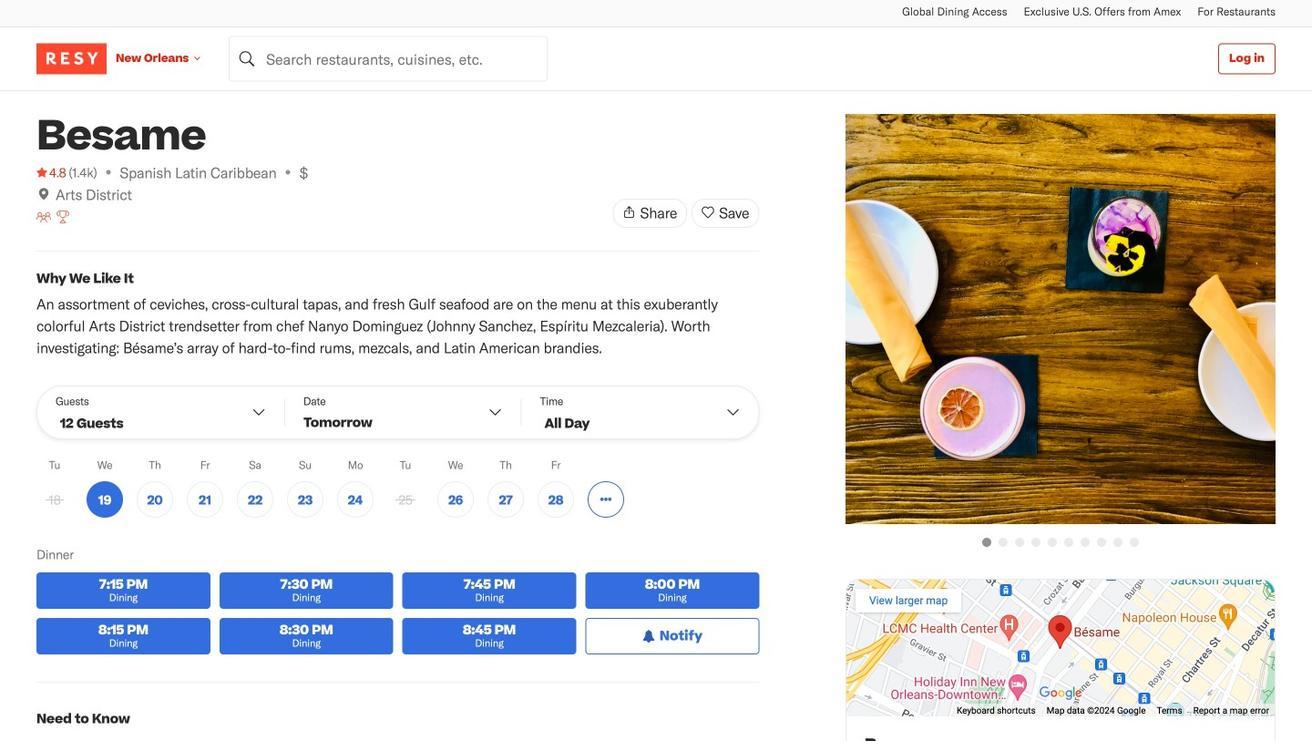 Task type: locate. For each thing, give the bounding box(es) containing it.
None field
[[229, 36, 548, 82]]

Search restaurants, cuisines, etc. text field
[[229, 36, 548, 82]]



Task type: vqa. For each thing, say whether or not it's contained in the screenshot.
(1.4k) reviews element
no



Task type: describe. For each thing, give the bounding box(es) containing it.
4.8 out of 5 stars image
[[36, 163, 66, 181]]



